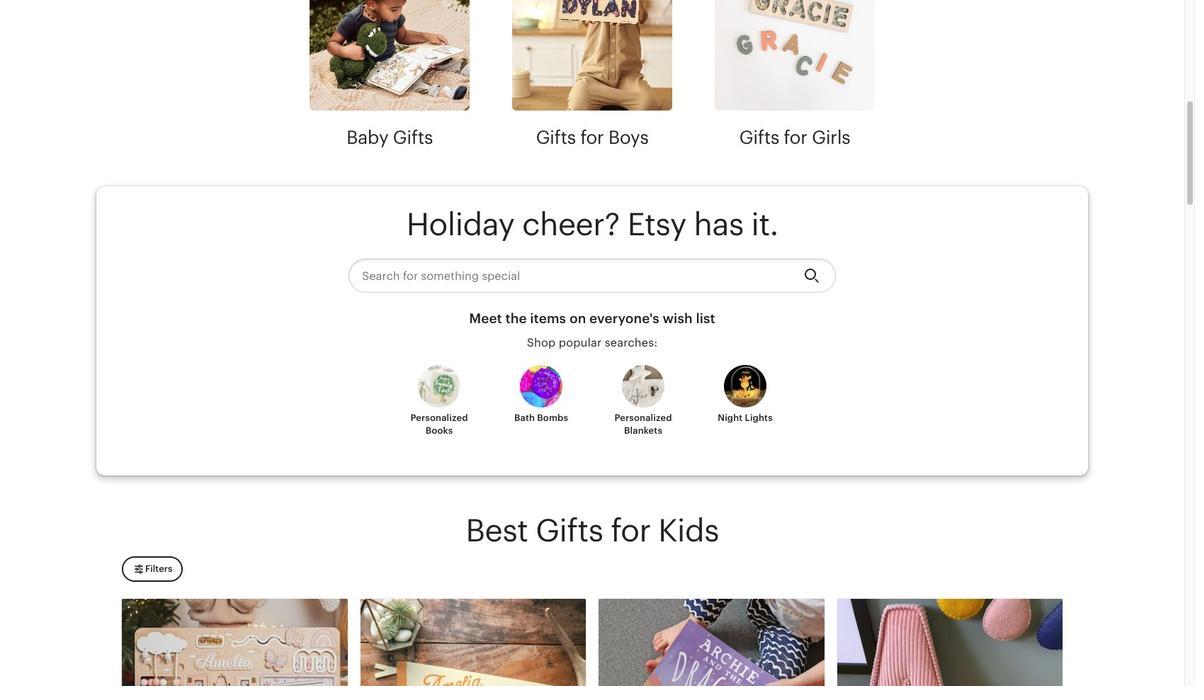 Task type: describe. For each thing, give the bounding box(es) containing it.
personalized for blankets
[[615, 412, 672, 423]]

Search for something special text field
[[349, 259, 793, 293]]

night lights
[[718, 412, 773, 423]]

busy board baby girl gift montessori board for toddlers gifts for kids wooden activity toy sensory personalized birthday gift 1 2 3 year old image
[[122, 599, 348, 686]]

it.
[[752, 207, 779, 242]]

cheer?
[[522, 207, 620, 242]]

shop
[[527, 336, 556, 349]]

girls
[[812, 127, 851, 148]]

everyone's
[[590, 311, 660, 326]]

bath bombs
[[515, 412, 569, 423]]

filters
[[145, 564, 173, 574]]

gifts for boys image
[[512, 0, 673, 110]]

kids
[[659, 513, 719, 549]]

bombs
[[537, 412, 569, 423]]

gifts for girls image
[[715, 0, 875, 110]]

baby
[[347, 127, 389, 148]]

etsy
[[628, 207, 687, 242]]

books
[[426, 425, 453, 436]]

gifts for boys
[[536, 127, 649, 148]]

personalized blankets link
[[601, 365, 686, 437]]

on
[[570, 311, 586, 326]]

personalized books link
[[397, 365, 482, 437]]

meet
[[469, 311, 502, 326]]

corduroy fabric letters nursery decor nursery wall decor new baby gift christening gift baby shower gift image
[[837, 599, 1063, 686]]

items
[[530, 311, 566, 326]]



Task type: locate. For each thing, give the bounding box(es) containing it.
bath bombs link
[[499, 365, 584, 436]]

0 horizontal spatial for
[[581, 127, 604, 148]]

blankets
[[624, 425, 663, 436]]

night lights link
[[703, 365, 788, 436]]

holiday
[[407, 207, 515, 242]]

personalized dragon story book - kids , christening, baptism, new baby and baby birthday, christmas eve box fillers,   ideas image
[[599, 599, 825, 686]]

personalized up the blankets
[[615, 412, 672, 423]]

gifts
[[393, 127, 433, 148], [536, 127, 576, 148], [740, 127, 780, 148], [536, 513, 603, 549]]

gifts for girls
[[740, 127, 851, 148]]

2 horizontal spatial for
[[784, 127, 808, 148]]

boys
[[609, 127, 649, 148]]

lights
[[745, 412, 773, 423]]

1 horizontal spatial personalized
[[615, 412, 672, 423]]

None search field
[[349, 259, 836, 293]]

meet the items on everyone's wish list
[[469, 311, 716, 326]]

has
[[694, 207, 744, 242]]

the
[[506, 311, 527, 326]]

for left boys
[[581, 127, 604, 148]]

personalized blankets
[[615, 412, 672, 436]]

best gifts for kids
[[466, 513, 719, 549]]

0 horizontal spatial personalized
[[411, 412, 468, 423]]

for left girls
[[784, 127, 808, 148]]

2 personalized from the left
[[615, 412, 672, 423]]

baby gifts image
[[310, 0, 470, 110]]

personalized
[[411, 412, 468, 423], [615, 412, 672, 423]]

for for girls
[[784, 127, 808, 148]]

1 personalized from the left
[[411, 412, 468, 423]]

night
[[718, 412, 743, 423]]

personalized for books
[[411, 412, 468, 423]]

1 horizontal spatial for
[[611, 513, 651, 549]]

personalized name sign felt pennant | custom neutral vintage style banner flag, kids room, nursery wall art, boys girls home decor gift image
[[360, 599, 586, 686]]

best
[[466, 513, 528, 549]]

filters button
[[122, 557, 183, 582]]

personalized books
[[411, 412, 468, 436]]

personalized up books
[[411, 412, 468, 423]]

shop popular searches:
[[527, 336, 658, 349]]

wish
[[663, 311, 693, 326]]

baby gifts
[[347, 127, 433, 148]]

searches:
[[605, 336, 658, 349]]

for for boys
[[581, 127, 604, 148]]

for left kids
[[611, 513, 651, 549]]

popular
[[559, 336, 602, 349]]

holiday cheer? etsy has it.
[[407, 207, 779, 242]]

for
[[581, 127, 604, 148], [784, 127, 808, 148], [611, 513, 651, 549]]

bath
[[515, 412, 535, 423]]

list
[[696, 311, 716, 326]]



Task type: vqa. For each thing, say whether or not it's contained in the screenshot.
bottom helpful?
no



